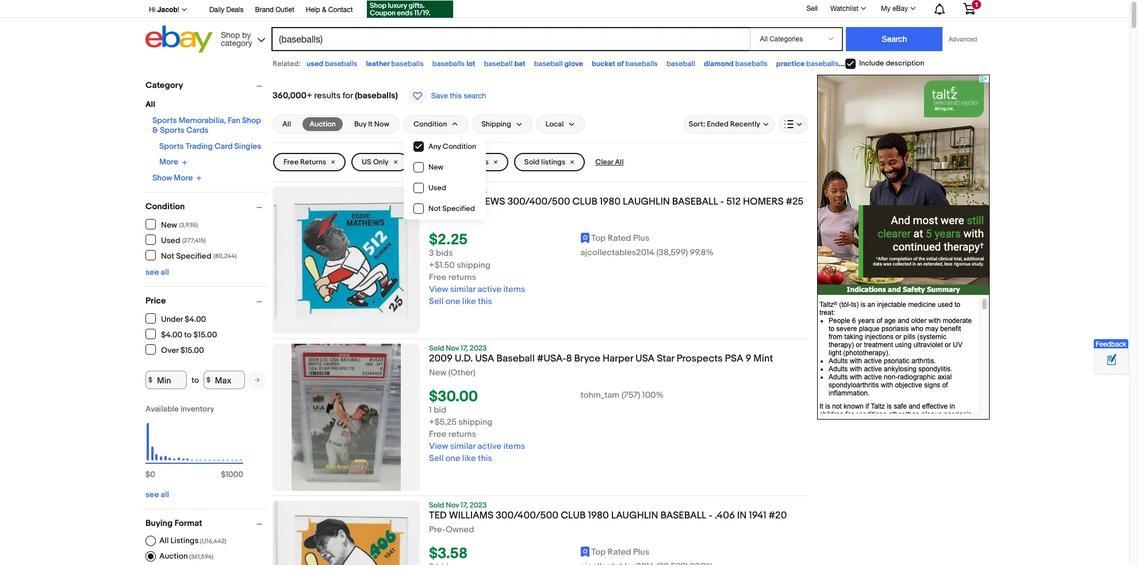 Task type: describe. For each thing, give the bounding box(es) containing it.
over $15.00 link
[[146, 345, 205, 355]]

star
[[657, 353, 675, 365]]

price button
[[146, 296, 268, 307]]

top rated plus for $3.58
[[592, 547, 650, 558]]

under $4.00
[[161, 314, 206, 324]]

account navigation
[[143, 0, 984, 20]]

any condition link
[[404, 136, 486, 157]]

auction (361,594)
[[159, 552, 214, 562]]

 (361,594) Items text field
[[188, 553, 214, 561]]

ted
[[429, 510, 447, 522]]

9
[[746, 353, 752, 365]]

in
[[737, 510, 747, 522]]

free inside ajcollectables2014 (38,599) 99.8% +$1.50 shipping free returns view similar active items sell one like this
[[429, 272, 447, 283]]

help
[[306, 6, 320, 14]]

inventory
[[181, 404, 214, 414]]

sort: ended recently
[[689, 120, 761, 129]]

show more button
[[152, 173, 202, 183]]

1 view similar active items link from the top
[[429, 284, 525, 295]]

get the coupon image
[[367, 1, 453, 18]]

memorabilia,
[[179, 116, 226, 125]]

format
[[175, 518, 202, 529]]

300/400/500 for $2.25
[[508, 196, 570, 208]]

4 baseballs from the left
[[626, 59, 658, 68]]

baseball bat
[[484, 59, 526, 68]]

category button
[[146, 80, 268, 91]]

2 sell one like this link from the top
[[429, 453, 492, 464]]

1 vertical spatial $4.00
[[161, 330, 183, 340]]

ted williams 300/400/500 club 1980 laughlin baseball - .406 in 1941  #20 heading
[[429, 510, 787, 522]]

more inside button
[[159, 157, 178, 167]]

2009 u.d. usa baseball #usa-8 bryce harper usa star prospects psa 9 mint image
[[292, 344, 401, 491]]

description
[[886, 59, 925, 68]]

Maximum Value in $ text field
[[204, 371, 245, 390]]

1 vertical spatial condition
[[443, 142, 476, 151]]

laughlin for $3.58
[[611, 510, 659, 522]]

!
[[178, 6, 179, 14]]

all for price
[[161, 490, 169, 500]]

price
[[146, 296, 166, 307]]

auction for auction
[[310, 120, 336, 129]]

+$5.25
[[429, 417, 457, 428]]

not specified link
[[404, 198, 486, 219]]

homers
[[743, 196, 784, 208]]

items inside tohm_tam (757) 100% 1 bid +$5.25 shipping free returns view similar active items sell one like this
[[504, 441, 525, 452]]

see for price
[[146, 490, 159, 500]]

save this search
[[431, 91, 486, 100]]

plus for $3.58
[[633, 547, 650, 558]]

mint
[[754, 353, 773, 365]]

2023 for $2.25
[[470, 187, 487, 196]]

1 inside 1 link
[[975, 1, 979, 8]]

similar inside ajcollectables2014 (38,599) 99.8% +$1.50 shipping free returns view similar active items sell one like this
[[450, 284, 476, 295]]

nov for $3.58
[[446, 501, 459, 510]]

jacob
[[157, 5, 178, 14]]

auction for auction (361,594)
[[159, 552, 188, 562]]

u.d.
[[455, 353, 473, 365]]

see all button for condition
[[146, 268, 169, 277]]

owned inside the "sold  nov 17, 2023 ted williams 300/400/500 club 1980 laughlin baseball - .406 in 1941  #20 pre-owned"
[[446, 525, 474, 536]]

see all button for price
[[146, 490, 169, 500]]

leather baseballs
[[366, 59, 424, 68]]

0 vertical spatial to
[[184, 330, 192, 340]]

all inside "link"
[[615, 158, 624, 167]]

diamond baseballs
[[704, 59, 768, 68]]

#20
[[769, 510, 787, 522]]

not specified
[[429, 204, 475, 213]]

0 vertical spatial $4.00
[[185, 314, 206, 324]]

trading
[[186, 142, 213, 151]]

under
[[161, 314, 183, 324]]

save
[[431, 91, 448, 100]]

recently
[[731, 120, 761, 129]]

new (3,935)
[[161, 220, 198, 230]]

0
[[150, 470, 155, 480]]

sold listings
[[525, 158, 566, 167]]

show more
[[152, 173, 193, 183]]

baseballs for leather baseballs
[[391, 59, 424, 68]]

3 baseball from the left
[[667, 59, 695, 68]]

$2.25
[[429, 231, 468, 249]]

like inside tohm_tam (757) 100% 1 bid +$5.25 shipping free returns view similar active items sell one like this
[[462, 453, 476, 464]]

baseballs lot
[[433, 59, 476, 68]]

1 inside tohm_tam (757) 100% 1 bid +$5.25 shipping free returns view similar active items sell one like this
[[429, 405, 432, 416]]

top for $2.25
[[592, 233, 606, 244]]

outlet
[[276, 6, 294, 14]]

0 vertical spatial condition
[[414, 120, 447, 129]]

watchlist
[[831, 5, 859, 13]]

bid
[[434, 405, 447, 416]]

leather
[[366, 59, 390, 68]]

3 baseballs from the left
[[433, 59, 465, 68]]

(other)
[[449, 368, 476, 379]]

like inside ajcollectables2014 (38,599) 99.8% +$1.50 shipping free returns view similar active items sell one like this
[[462, 296, 476, 307]]

(277,415)
[[182, 237, 206, 244]]

1 vertical spatial to
[[192, 375, 199, 385]]

plus for $2.25
[[633, 233, 650, 244]]

Minimum Value in $ text field
[[146, 371, 187, 390]]

17, for $30.00
[[461, 344, 468, 353]]

ended
[[707, 120, 729, 129]]

top for $3.58
[[592, 547, 606, 558]]

psa
[[725, 353, 744, 365]]

my
[[881, 5, 891, 13]]

sports for sports trading card singles
[[159, 142, 184, 151]]

brand
[[255, 6, 274, 14]]

items inside ajcollectables2014 (38,599) 99.8% +$1.50 shipping free returns view similar active items sell one like this
[[504, 284, 525, 295]]

nov for $2.25
[[446, 187, 459, 196]]

all down 360,000
[[282, 120, 291, 129]]

feedback
[[1096, 340, 1127, 349]]

daily
[[209, 6, 224, 14]]

view inside ajcollectables2014 (38,599) 99.8% +$1.50 shipping free returns view similar active items sell one like this
[[429, 284, 448, 295]]

bucket
[[592, 59, 616, 68]]

ajcollectables2014 (38,599) 99.8% +$1.50 shipping free returns view similar active items sell one like this
[[429, 248, 714, 307]]

all link
[[276, 117, 298, 131]]

$ up inventory
[[207, 376, 211, 385]]

contact
[[328, 6, 353, 14]]

all for condition
[[161, 268, 169, 277]]

club for $3.58
[[561, 510, 586, 522]]

sell inside ajcollectables2014 (38,599) 99.8% +$1.50 shipping free returns view similar active items sell one like this
[[429, 296, 444, 307]]

ebay
[[893, 5, 908, 13]]

sports for sports memorabilia, fan shop & sports cards
[[152, 116, 177, 125]]

results
[[314, 90, 341, 101]]

2009 u.d. usa baseball #usa-8 bryce harper usa star prospects psa 9 mint heading
[[429, 353, 773, 365]]

ted williams 300/400/500 club 1980 laughlin baseball - .406 in 1941  #20 link
[[429, 510, 808, 525]]

shop inside the shop by category
[[221, 30, 240, 39]]

ajcollectables2014
[[581, 248, 655, 258]]

nov for $30.00
[[446, 344, 459, 353]]

only
[[373, 158, 389, 167]]

300/400/500 for $3.58
[[496, 510, 559, 522]]

advanced link
[[943, 28, 983, 51]]

eddie mathews 300/400/500 club 1980 laughlin baseball - 512 homers  #25 image
[[274, 187, 419, 334]]

sold for $3.58
[[429, 501, 444, 510]]

(1,116,442)
[[200, 538, 226, 545]]

360,000
[[273, 90, 307, 101]]

used link
[[404, 178, 486, 198]]

sort:
[[689, 120, 706, 129]]

advertisement region
[[818, 75, 990, 420]]

pre- inside the "sold  nov 17, 2023 ted williams 300/400/500 club 1980 laughlin baseball - .406 in 1941  #20 pre-owned"
[[429, 525, 446, 536]]

graph of available inventory between $0 and $1000+ image
[[146, 404, 243, 486]]

none submit inside "shop by category" banner
[[847, 27, 943, 51]]

$ up buying format "dropdown button"
[[221, 470, 226, 480]]

show
[[152, 173, 172, 183]]

my ebay link
[[875, 2, 921, 16]]

similar inside tohm_tam (757) 100% 1 bid +$5.25 shipping free returns view similar active items sell one like this
[[450, 441, 476, 452]]

clear
[[596, 158, 614, 167]]

include
[[860, 59, 884, 68]]

$3.58
[[429, 546, 468, 563]]

100%
[[643, 390, 664, 401]]

3
[[429, 248, 434, 259]]

prospects
[[677, 353, 723, 365]]

returns inside ajcollectables2014 (38,599) 99.8% +$1.50 shipping free returns view similar active items sell one like this
[[449, 272, 477, 283]]

all down buying
[[159, 536, 169, 546]]

& inside sports memorabilia, fan shop & sports cards
[[152, 125, 158, 135]]

Auction selected text field
[[310, 119, 336, 129]]

diamond
[[704, 59, 734, 68]]

99.8%
[[690, 248, 714, 258]]

club for $2.25
[[573, 196, 598, 208]]

tohm_tam (757) 100% 1 bid +$5.25 shipping free returns view similar active items sell one like this
[[429, 390, 664, 464]]

brand outlet link
[[255, 4, 294, 17]]

1980 for $3.58
[[588, 510, 609, 522]]



Task type: vqa. For each thing, say whether or not it's contained in the screenshot.
rawlings baseballs baseballs
yes



Task type: locate. For each thing, give the bounding box(es) containing it.
2 active from the top
[[478, 441, 502, 452]]

top rated plus down ted williams 300/400/500 club 1980 laughlin baseball - .406 in 1941  #20 link
[[592, 547, 650, 558]]

2 see from the top
[[146, 490, 159, 500]]

1 pre- from the top
[[429, 211, 446, 222]]

& left cards
[[152, 125, 158, 135]]

1 baseballs from the left
[[325, 59, 358, 68]]

1 vertical spatial 300/400/500
[[496, 510, 559, 522]]

2 nov from the top
[[446, 344, 459, 353]]

2 vertical spatial condition
[[146, 201, 185, 212]]

0 horizontal spatial $4.00
[[161, 330, 183, 340]]

2 owned from the top
[[446, 525, 474, 536]]

0 vertical spatial view similar active items link
[[429, 284, 525, 295]]

1 vertical spatial this
[[478, 296, 492, 307]]

0 vertical spatial see
[[146, 268, 159, 277]]

listings inside completed listings link
[[465, 158, 489, 167]]

this inside save this search button
[[450, 91, 462, 100]]

3 nov from the top
[[446, 501, 459, 510]]

2 view from the top
[[429, 441, 448, 452]]

pre- down eddie on the top of page
[[429, 211, 446, 222]]

0 horizontal spatial auction
[[159, 552, 188, 562]]

usa
[[475, 353, 495, 365], [636, 353, 655, 365]]

- for $3.58
[[709, 510, 713, 522]]

any
[[429, 142, 441, 151]]

tohm_tam
[[581, 390, 620, 401]]

not specified (80,244)
[[161, 251, 237, 261]]

1 vertical spatial new
[[161, 220, 177, 230]]

3 2023 from the top
[[470, 501, 487, 510]]

2023 up not specified
[[470, 187, 487, 196]]

0 horizontal spatial listings
[[465, 158, 489, 167]]

2 2023 from the top
[[470, 344, 487, 353]]

see
[[146, 268, 159, 277], [146, 490, 159, 500]]

returns
[[300, 158, 326, 167]]

buy it now link
[[347, 117, 396, 131]]

2 rated from the top
[[608, 547, 631, 558]]

view similar active items link down +$5.25
[[429, 441, 525, 452]]

shop by category banner
[[143, 0, 984, 56]]

top rated plus image up ajcollectables2014
[[581, 233, 590, 243]]

pre-
[[429, 211, 446, 222], [429, 525, 446, 536]]

sold listings link
[[514, 153, 585, 171]]

+
[[307, 90, 312, 101]]

1 horizontal spatial 1
[[975, 1, 979, 8]]

not down used (277,415)
[[161, 251, 174, 261]]

0 vertical spatial baseball
[[672, 196, 718, 208]]

nov inside the "sold  nov 17, 2023 ted williams 300/400/500 club 1980 laughlin baseball - .406 in 1941  #20 pre-owned"
[[446, 501, 459, 510]]

1 rated from the top
[[608, 233, 631, 244]]

local button
[[536, 115, 585, 133]]

1 vertical spatial see all button
[[146, 490, 169, 500]]

see up price
[[146, 268, 159, 277]]

top rated plus image
[[581, 233, 590, 243], [581, 547, 590, 557]]

3 17, from the top
[[461, 501, 468, 510]]

1 horizontal spatial condition button
[[404, 115, 468, 133]]

300/400/500 right williams
[[496, 510, 559, 522]]

baseball inside the "sold  nov 17, 2023 ted williams 300/400/500 club 1980 laughlin baseball - .406 in 1941  #20 pre-owned"
[[661, 510, 707, 522]]

2 plus from the top
[[633, 547, 650, 558]]

shipping inside tohm_tam (757) 100% 1 bid +$5.25 shipping free returns view similar active items sell one like this
[[459, 417, 493, 428]]

(3,935)
[[179, 221, 198, 229]]

1 similar from the top
[[450, 284, 476, 295]]

owned inside sold  nov 17, 2023 eddie mathews 300/400/500 club 1980 laughlin baseball - 512 homers  #25 pre-owned
[[446, 211, 474, 222]]

0 vertical spatial view
[[429, 284, 448, 295]]

used up eddie on the top of page
[[429, 184, 446, 193]]

2009
[[429, 353, 453, 365]]

sort: ended recently button
[[684, 115, 775, 133]]

sold  nov 17, 2023 eddie mathews 300/400/500 club 1980 laughlin baseball - 512 homers  #25 pre-owned
[[429, 187, 804, 222]]

$4.00 up over $15.00 link at the left of page
[[161, 330, 183, 340]]

0 horizontal spatial used
[[161, 236, 180, 245]]

nov
[[446, 187, 459, 196], [446, 344, 459, 353], [446, 501, 459, 510]]

sold up not specified link
[[429, 187, 444, 196]]

harper
[[603, 353, 634, 365]]

1 vertical spatial not
[[161, 251, 174, 261]]

main content containing $2.25
[[273, 75, 808, 566]]

shipping right the +$1.50 on the left of the page
[[457, 260, 491, 271]]

eddie
[[429, 196, 457, 208]]

sell one like this link down +$5.25
[[429, 453, 492, 464]]

top down the "sold  nov 17, 2023 ted williams 300/400/500 club 1980 laughlin baseball - .406 in 1941  #20 pre-owned" on the bottom of page
[[592, 547, 606, 558]]

1 vertical spatial see
[[146, 490, 159, 500]]

0 vertical spatial shop
[[221, 30, 240, 39]]

related:
[[273, 59, 301, 68]]

returns
[[449, 272, 477, 283], [449, 429, 477, 440]]

$ 0
[[146, 470, 155, 480]]

condition up any
[[414, 120, 447, 129]]

1 vertical spatial one
[[446, 453, 461, 464]]

0 vertical spatial nov
[[446, 187, 459, 196]]

1 usa from the left
[[475, 353, 495, 365]]

1 vertical spatial active
[[478, 441, 502, 452]]

0 horizontal spatial shop
[[221, 30, 240, 39]]

1 top from the top
[[592, 233, 606, 244]]

0 horizontal spatial baseball
[[484, 59, 513, 68]]

specified down "used" link
[[443, 204, 475, 213]]

baseball glove
[[534, 59, 583, 68]]

7 baseballs from the left
[[878, 59, 910, 68]]

0 vertical spatial top rated plus image
[[581, 233, 590, 243]]

-
[[721, 196, 724, 208], [709, 510, 713, 522]]

cards
[[186, 125, 209, 135]]

listing options selector. list view selected. image
[[785, 120, 803, 129]]

2 top from the top
[[592, 547, 606, 558]]

1 vertical spatial rated
[[608, 547, 631, 558]]

sold for $2.25
[[429, 187, 444, 196]]

baseballs for used baseballs
[[325, 59, 358, 68]]

similar down +$5.25
[[450, 441, 476, 452]]

2 17, from the top
[[461, 344, 468, 353]]

baseballs left lot
[[433, 59, 465, 68]]

us only
[[362, 158, 389, 167]]

 (1,116,442) Items text field
[[199, 538, 226, 545]]

specified for not specified (80,244)
[[176, 251, 212, 261]]

1 sell one like this link from the top
[[429, 296, 492, 307]]

& inside "link"
[[322, 6, 327, 14]]

baseballs right practice at the right of page
[[807, 59, 839, 68]]

2023 up (other)
[[470, 344, 487, 353]]

auction down results
[[310, 120, 336, 129]]

1 see all button from the top
[[146, 268, 169, 277]]

shop inside sports memorabilia, fan shop & sports cards
[[242, 116, 261, 125]]

completed listings
[[424, 158, 489, 167]]

0 vertical spatial laughlin
[[623, 196, 670, 208]]

daily deals link
[[209, 4, 244, 17]]

1 horizontal spatial listings
[[541, 158, 566, 167]]

listings down the any condition
[[465, 158, 489, 167]]

for
[[343, 90, 353, 101]]

see all for condition
[[146, 268, 169, 277]]

6 baseballs from the left
[[807, 59, 839, 68]]

more
[[159, 157, 178, 167], [174, 173, 193, 183]]

auction link
[[303, 117, 343, 131]]

rated for $2.25
[[608, 233, 631, 244]]

nov inside sold  nov 17, 2023 eddie mathews 300/400/500 club 1980 laughlin baseball - 512 homers  #25 pre-owned
[[446, 187, 459, 196]]

$4.00 up the $4.00 to $15.00
[[185, 314, 206, 324]]

1 vertical spatial sell
[[429, 296, 444, 307]]

one down the +$1.50 on the left of the page
[[446, 296, 461, 307]]

$ up buying
[[146, 470, 150, 480]]

new down any
[[429, 163, 444, 172]]

see all button up price
[[146, 268, 169, 277]]

0 vertical spatial specified
[[443, 204, 475, 213]]

to down under $4.00
[[184, 330, 192, 340]]

not
[[429, 204, 441, 213], [161, 251, 174, 261]]

$15.00 inside over $15.00 link
[[180, 346, 204, 355]]

rated down ted williams 300/400/500 club 1980 laughlin baseball - .406 in 1941  #20 link
[[608, 547, 631, 558]]

more down 'more' button
[[174, 173, 193, 183]]

1 horizontal spatial -
[[721, 196, 724, 208]]

0 vertical spatial more
[[159, 157, 178, 167]]

360,000 + results for (baseballs)
[[273, 90, 398, 101]]

1 vertical spatial shipping
[[459, 417, 493, 428]]

0 vertical spatial returns
[[449, 272, 477, 283]]

17, inside sold  nov 17, 2023 2009 u.d. usa baseball #usa-8 bryce harper usa star prospects psa 9 mint new (other)
[[461, 344, 468, 353]]

sell one like this link
[[429, 296, 492, 307], [429, 453, 492, 464]]

$15.00 inside $4.00 to $15.00 link
[[193, 330, 217, 340]]

1 vertical spatial 17,
[[461, 344, 468, 353]]

sell inside tohm_tam (757) 100% 1 bid +$5.25 shipping free returns view similar active items sell one like this
[[429, 453, 444, 464]]

top rated plus up ajcollectables2014
[[592, 233, 650, 244]]

1 vertical spatial specified
[[176, 251, 212, 261]]

laughlin for $2.25
[[623, 196, 670, 208]]

laughlin
[[623, 196, 670, 208], [611, 510, 659, 522]]

condition button up any
[[404, 115, 468, 133]]

1 vertical spatial shop
[[242, 116, 261, 125]]

2023 inside sold  nov 17, 2023 eddie mathews 300/400/500 club 1980 laughlin baseball - 512 homers  #25 pre-owned
[[470, 187, 487, 196]]

1 17, from the top
[[461, 187, 468, 196]]

auction inside "link"
[[310, 120, 336, 129]]

2 returns from the top
[[449, 429, 477, 440]]

laughlin inside sold  nov 17, 2023 eddie mathews 300/400/500 club 1980 laughlin baseball - 512 homers  #25 pre-owned
[[623, 196, 670, 208]]

2 items from the top
[[504, 441, 525, 452]]

one down +$5.25
[[446, 453, 461, 464]]

new for new
[[429, 163, 444, 172]]

specified down the (277,415)
[[176, 251, 212, 261]]

practice baseballs
[[777, 59, 839, 68]]

1 nov from the top
[[446, 187, 459, 196]]

returns down the +$1.50 on the left of the page
[[449, 272, 477, 283]]

shipping right +$5.25
[[459, 417, 493, 428]]

baseball inside sold  nov 17, 2023 eddie mathews 300/400/500 club 1980 laughlin baseball - 512 homers  #25 pre-owned
[[672, 196, 718, 208]]

2 see all button from the top
[[146, 490, 169, 500]]

view similar active items link down the +$1.50 on the left of the page
[[429, 284, 525, 295]]

bids
[[436, 248, 453, 259]]

$ up available
[[149, 376, 153, 385]]

17, up not specified
[[461, 187, 468, 196]]

free inside tohm_tam (757) 100% 1 bid +$5.25 shipping free returns view similar active items sell one like this
[[429, 429, 447, 440]]

0 vertical spatial this
[[450, 91, 462, 100]]

condition
[[414, 120, 447, 129], [443, 142, 476, 151], [146, 201, 185, 212]]

listings for sold listings
[[541, 158, 566, 167]]

17, for $3.58
[[461, 501, 468, 510]]

sports trading card singles link
[[159, 142, 261, 151]]

300/400/500 inside sold  nov 17, 2023 eddie mathews 300/400/500 club 1980 laughlin baseball - 512 homers  #25 pre-owned
[[508, 196, 570, 208]]

see all up price
[[146, 268, 169, 277]]

like up williams
[[462, 453, 476, 464]]

$15.00 down under $4.00
[[193, 330, 217, 340]]

1 vertical spatial nov
[[446, 344, 459, 353]]

0 vertical spatial plus
[[633, 233, 650, 244]]

baseball
[[497, 353, 535, 365]]

all up buying
[[161, 490, 169, 500]]

$30.00
[[429, 388, 478, 406]]

shop right fan
[[242, 116, 261, 125]]

used for used (277,415)
[[161, 236, 180, 245]]

2 top rated plus from the top
[[592, 547, 650, 558]]

deals
[[226, 6, 244, 14]]

baseball left 512
[[672, 196, 718, 208]]

view inside tohm_tam (757) 100% 1 bid +$5.25 shipping free returns view similar active items sell one like this
[[429, 441, 448, 452]]

0 vertical spatial not
[[429, 204, 441, 213]]

baseballs for rawlings baseballs
[[878, 59, 910, 68]]

0 vertical spatial shipping
[[457, 260, 491, 271]]

usa left star
[[636, 353, 655, 365]]

active inside ajcollectables2014 (38,599) 99.8% +$1.50 shipping free returns view similar active items sell one like this
[[478, 284, 502, 295]]

new inside sold  nov 17, 2023 2009 u.d. usa baseball #usa-8 bryce harper usa star prospects psa 9 mint new (other)
[[429, 368, 447, 379]]

1 vertical spatial condition button
[[146, 201, 268, 212]]

1 see from the top
[[146, 268, 159, 277]]

top rated plus image for $3.58
[[581, 547, 590, 557]]

1 vertical spatial items
[[504, 441, 525, 452]]

buying format button
[[146, 518, 268, 529]]

1 vertical spatial top
[[592, 547, 606, 558]]

mathews
[[459, 196, 505, 208]]

0 vertical spatial top
[[592, 233, 606, 244]]

available
[[146, 404, 179, 414]]

2023 inside sold  nov 17, 2023 2009 u.d. usa baseball #usa-8 bryce harper usa star prospects psa 9 mint new (other)
[[470, 344, 487, 353]]

1 vertical spatial owned
[[446, 525, 474, 536]]

advanced
[[949, 36, 978, 43]]

1 vertical spatial club
[[561, 510, 586, 522]]

baseballs right diamond
[[736, 59, 768, 68]]

2 vertical spatial nov
[[446, 501, 459, 510]]

buy it now
[[354, 120, 389, 129]]

300/400/500 down sold listings
[[508, 196, 570, 208]]

sold  nov 17, 2023 ted williams 300/400/500 club 1980 laughlin baseball - .406 in 1941  #20 pre-owned
[[429, 501, 787, 536]]

2 see all from the top
[[146, 490, 169, 500]]

hi
[[149, 6, 156, 14]]

2 horizontal spatial baseball
[[667, 59, 695, 68]]

baseball
[[672, 196, 718, 208], [661, 510, 707, 522]]

returns down +$5.25
[[449, 429, 477, 440]]

2 vertical spatial new
[[429, 368, 447, 379]]

0 vertical spatial similar
[[450, 284, 476, 295]]

baseball for bat
[[484, 59, 513, 68]]

practice
[[777, 59, 805, 68]]

us
[[362, 158, 372, 167]]

sell left watchlist
[[807, 4, 818, 12]]

sold inside the "sold  nov 17, 2023 ted williams 300/400/500 club 1980 laughlin baseball - .406 in 1941  #20 pre-owned"
[[429, 501, 444, 510]]

0 vertical spatial new
[[429, 163, 444, 172]]

0 vertical spatial sell one like this link
[[429, 296, 492, 307]]

1 vertical spatial view similar active items link
[[429, 441, 525, 452]]

club inside the "sold  nov 17, 2023 ted williams 300/400/500 club 1980 laughlin baseball - .406 in 1941  #20 pre-owned"
[[561, 510, 586, 522]]

free
[[284, 158, 299, 167], [429, 272, 447, 283], [429, 429, 447, 440]]

- left 512
[[721, 196, 724, 208]]

- inside sold  nov 17, 2023 eddie mathews 300/400/500 club 1980 laughlin baseball - 512 homers  #25 pre-owned
[[721, 196, 724, 208]]

2 top rated plus image from the top
[[581, 547, 590, 557]]

- left .406
[[709, 510, 713, 522]]

1 items from the top
[[504, 284, 525, 295]]

returns inside tohm_tam (757) 100% 1 bid +$5.25 shipping free returns view similar active items sell one like this
[[449, 429, 477, 440]]

see all for price
[[146, 490, 169, 500]]

0 vertical spatial condition button
[[404, 115, 468, 133]]

see all button down 0
[[146, 490, 169, 500]]

1 vertical spatial like
[[462, 453, 476, 464]]

1 up advanced
[[975, 1, 979, 8]]

2 all from the top
[[161, 490, 169, 500]]

1 horizontal spatial &
[[322, 6, 327, 14]]

over $15.00
[[161, 346, 204, 355]]

1 vertical spatial view
[[429, 441, 448, 452]]

not for not specified (80,244)
[[161, 251, 174, 261]]

1 owned from the top
[[446, 211, 474, 222]]

sold left williams
[[429, 501, 444, 510]]

0 vertical spatial all
[[161, 268, 169, 277]]

2 similar from the top
[[450, 441, 476, 452]]

sports memorabilia, fan shop & sports cards link
[[152, 116, 261, 135]]

1 horizontal spatial $4.00
[[185, 314, 206, 324]]

more inside button
[[174, 173, 193, 183]]

main content
[[273, 75, 808, 566]]

2 vertical spatial 17,
[[461, 501, 468, 510]]

rawlings
[[848, 59, 876, 68]]

to left the maximum value in $ text box
[[192, 375, 199, 385]]

see for condition
[[146, 268, 159, 277]]

top rated plus image for $2.25
[[581, 233, 590, 243]]

1 view from the top
[[429, 284, 448, 295]]

rated for $3.58
[[608, 547, 631, 558]]

17, inside sold  nov 17, 2023 eddie mathews 300/400/500 club 1980 laughlin baseball - 512 homers  #25 pre-owned
[[461, 187, 468, 196]]

top rated plus
[[592, 233, 650, 244], [592, 547, 650, 558]]

2 usa from the left
[[636, 353, 655, 365]]

1 one from the top
[[446, 296, 461, 307]]

2 vertical spatial 2023
[[470, 501, 487, 510]]

not down "used" link
[[429, 204, 441, 213]]

more up the 'show more'
[[159, 157, 178, 167]]

shop left by
[[221, 30, 240, 39]]

1980 for $2.25
[[600, 196, 621, 208]]

top rated plus image down the "sold  nov 17, 2023 ted williams 300/400/500 club 1980 laughlin baseball - .406 in 1941  #20 pre-owned" on the bottom of page
[[581, 547, 590, 557]]

free left returns
[[284, 158, 299, 167]]

any condition
[[429, 142, 476, 151]]

active inside tohm_tam (757) 100% 1 bid +$5.25 shipping free returns view similar active items sell one like this
[[478, 441, 502, 452]]

1 top rated plus from the top
[[592, 233, 650, 244]]

see down 0
[[146, 490, 159, 500]]

baseball left "glove"
[[534, 59, 563, 68]]

baseballs right used
[[325, 59, 358, 68]]

1 vertical spatial top rated plus image
[[581, 547, 590, 557]]

baseballs right leather
[[391, 59, 424, 68]]

free down the +$1.50 on the left of the page
[[429, 272, 447, 283]]

similar
[[450, 284, 476, 295], [450, 441, 476, 452]]

new down '2009'
[[429, 368, 447, 379]]

view down +$5.25
[[429, 441, 448, 452]]

1980 inside the "sold  nov 17, 2023 ted williams 300/400/500 club 1980 laughlin baseball - .406 in 1941  #20 pre-owned"
[[588, 510, 609, 522]]

2 view similar active items link from the top
[[429, 441, 525, 452]]

auction down listings
[[159, 552, 188, 562]]

see all button
[[146, 268, 169, 277], [146, 490, 169, 500]]

0 vertical spatial rated
[[608, 233, 631, 244]]

nov up (other)
[[446, 344, 459, 353]]

1 returns from the top
[[449, 272, 477, 283]]

17, inside the "sold  nov 17, 2023 ted williams 300/400/500 club 1980 laughlin baseball - .406 in 1941  #20 pre-owned"
[[461, 501, 468, 510]]

top rated plus for $2.25
[[592, 233, 650, 244]]

0 vertical spatial active
[[478, 284, 502, 295]]

1 listings from the left
[[465, 158, 489, 167]]

2023 for $3.58
[[470, 501, 487, 510]]

all right clear
[[615, 158, 624, 167]]

17, for $2.25
[[461, 187, 468, 196]]

1 vertical spatial used
[[161, 236, 180, 245]]

Search for anything text field
[[273, 28, 748, 50]]

.406
[[715, 510, 735, 522]]

nov up not specified
[[446, 187, 459, 196]]

rawlings baseballs
[[848, 59, 910, 68]]

one inside tohm_tam (757) 100% 1 bid +$5.25 shipping free returns view similar active items sell one like this
[[446, 453, 461, 464]]

0 vertical spatial 1980
[[600, 196, 621, 208]]

free down +$5.25
[[429, 429, 447, 440]]

bucket of baseballs
[[592, 59, 658, 68]]

rated up ajcollectables2014
[[608, 233, 631, 244]]

1 see all from the top
[[146, 268, 169, 277]]

1 vertical spatial $15.00
[[180, 346, 204, 355]]

sell down the +$1.50 on the left of the page
[[429, 296, 444, 307]]

2 baseball from the left
[[534, 59, 563, 68]]

club inside sold  nov 17, 2023 eddie mathews 300/400/500 club 1980 laughlin baseball - 512 homers  #25 pre-owned
[[573, 196, 598, 208]]

0 vertical spatial pre-
[[429, 211, 446, 222]]

listings for completed listings
[[465, 158, 489, 167]]

17, up (other)
[[461, 344, 468, 353]]

laughlin inside the "sold  nov 17, 2023 ted williams 300/400/500 club 1980 laughlin baseball - .406 in 1941  #20 pre-owned"
[[611, 510, 659, 522]]

0 vertical spatial one
[[446, 296, 461, 307]]

2023 inside the "sold  nov 17, 2023 ted williams 300/400/500 club 1980 laughlin baseball - .406 in 1941  #20 pre-owned"
[[470, 501, 487, 510]]

free inside free returns link
[[284, 158, 299, 167]]

baseballs for diamond baseballs
[[736, 59, 768, 68]]

0 vertical spatial 300/400/500
[[508, 196, 570, 208]]

baseball for glove
[[534, 59, 563, 68]]

baseballs right rawlings
[[878, 59, 910, 68]]

- for $2.25
[[721, 196, 724, 208]]

not for not specified
[[429, 204, 441, 213]]

1 vertical spatial &
[[152, 125, 158, 135]]

eddie mathews 300/400/500 club 1980 laughlin baseball - 512 homers  #25 heading
[[429, 196, 804, 208]]

- inside the "sold  nov 17, 2023 ted williams 300/400/500 club 1980 laughlin baseball - .406 in 1941  #20 pre-owned"
[[709, 510, 713, 522]]

pre- inside sold  nov 17, 2023 eddie mathews 300/400/500 club 1980 laughlin baseball - 512 homers  #25 pre-owned
[[429, 211, 446, 222]]

1 vertical spatial -
[[709, 510, 713, 522]]

sold for $30.00
[[429, 344, 444, 353]]

1 plus from the top
[[633, 233, 650, 244]]

0 vertical spatial free
[[284, 158, 299, 167]]

new for new (3,935)
[[161, 220, 177, 230]]

1 baseball from the left
[[484, 59, 513, 68]]

1 vertical spatial 2023
[[470, 344, 487, 353]]

1 active from the top
[[478, 284, 502, 295]]

shipping inside ajcollectables2014 (38,599) 99.8% +$1.50 shipping free returns view similar active items sell one like this
[[457, 260, 491, 271]]

top
[[592, 233, 606, 244], [592, 547, 606, 558]]

0 horizontal spatial 1
[[429, 405, 432, 416]]

help & contact link
[[306, 4, 353, 17]]

1 link
[[957, 0, 983, 17]]

this inside tohm_tam (757) 100% 1 bid +$5.25 shipping free returns view similar active items sell one like this
[[478, 453, 492, 464]]

0 horizontal spatial specified
[[176, 251, 212, 261]]

0 vertical spatial top rated plus
[[592, 233, 650, 244]]

1 vertical spatial sell one like this link
[[429, 453, 492, 464]]

condition button up (3,935)
[[146, 201, 268, 212]]

usa right u.d.
[[475, 353, 495, 365]]

specified for not specified
[[443, 204, 475, 213]]

None submit
[[847, 27, 943, 51]]

baseball left bat
[[484, 59, 513, 68]]

owned down williams
[[446, 525, 474, 536]]

2 listings from the left
[[541, 158, 566, 167]]

sold down local dropdown button
[[525, 158, 540, 167]]

1 vertical spatial similar
[[450, 441, 476, 452]]

2023 right the ted
[[470, 501, 487, 510]]

plus up ajcollectables2014
[[633, 233, 650, 244]]

lot
[[467, 59, 476, 68]]

2 one from the top
[[446, 453, 461, 464]]

clear all link
[[591, 153, 629, 171]]

like
[[462, 296, 476, 307], [462, 453, 476, 464]]

condition up new (3,935)
[[146, 201, 185, 212]]

2 like from the top
[[462, 453, 476, 464]]

ted williams 300/400/500 club 1980 laughlin baseball - .406 in 1941  #20 image
[[274, 501, 419, 566]]

sold inside sold  nov 17, 2023 2009 u.d. usa baseball #usa-8 bryce harper usa star prospects psa 9 mint new (other)
[[429, 344, 444, 353]]

sold inside sold  nov 17, 2023 eddie mathews 300/400/500 club 1980 laughlin baseball - 512 homers  #25 pre-owned
[[429, 187, 444, 196]]

1 vertical spatial 1
[[429, 405, 432, 416]]

owned down eddie on the top of page
[[446, 211, 474, 222]]

sell inside account "navigation"
[[807, 4, 818, 12]]

2 vertical spatial this
[[478, 453, 492, 464]]

used for used
[[429, 184, 446, 193]]

view down the +$1.50 on the left of the page
[[429, 284, 448, 295]]

0 horizontal spatial usa
[[475, 353, 495, 365]]

1 horizontal spatial used
[[429, 184, 446, 193]]

1 vertical spatial laughlin
[[611, 510, 659, 522]]

0 vertical spatial $15.00
[[193, 330, 217, 340]]

0 vertical spatial like
[[462, 296, 476, 307]]

shipping button
[[472, 115, 533, 133]]

category
[[221, 38, 252, 47]]

1 vertical spatial plus
[[633, 547, 650, 558]]

brand outlet
[[255, 6, 294, 14]]

sell down +$5.25
[[429, 453, 444, 464]]

see all down 0
[[146, 490, 169, 500]]

sports memorabilia, fan shop & sports cards
[[152, 116, 261, 135]]

$4.00
[[185, 314, 206, 324], [161, 330, 183, 340]]

0 vertical spatial 17,
[[461, 187, 468, 196]]

0 horizontal spatial condition button
[[146, 201, 268, 212]]

condition up completed listings link
[[443, 142, 476, 151]]

all down category
[[146, 100, 155, 109]]

sold left u.d.
[[429, 344, 444, 353]]

sports trading card singles
[[159, 142, 261, 151]]

baseball for $2.25
[[672, 196, 718, 208]]

1 top rated plus image from the top
[[581, 233, 590, 243]]

2023 for $30.00
[[470, 344, 487, 353]]

300/400/500 inside the "sold  nov 17, 2023 ted williams 300/400/500 club 1980 laughlin baseball - .406 in 1941  #20 pre-owned"
[[496, 510, 559, 522]]

shop by category button
[[216, 26, 268, 50]]

all up price
[[161, 268, 169, 277]]

2 baseballs from the left
[[391, 59, 424, 68]]

shop
[[221, 30, 240, 39], [242, 116, 261, 125]]

condition button
[[404, 115, 468, 133], [146, 201, 268, 212]]

used down new (3,935)
[[161, 236, 180, 245]]

baseballs for practice baseballs
[[807, 59, 839, 68]]

sell one like this link down the +$1.50 on the left of the page
[[429, 296, 492, 307]]

this inside ajcollectables2014 (38,599) 99.8% +$1.50 shipping free returns view similar active items sell one like this
[[478, 296, 492, 307]]

1980 inside sold  nov 17, 2023 eddie mathews 300/400/500 club 1980 laughlin baseball - 512 homers  #25 pre-owned
[[600, 196, 621, 208]]

1 vertical spatial free
[[429, 272, 447, 283]]

all listings (1,116,442)
[[159, 536, 226, 546]]

1 horizontal spatial baseball
[[534, 59, 563, 68]]

1 all from the top
[[161, 268, 169, 277]]

1 2023 from the top
[[470, 187, 487, 196]]

baseball for $3.58
[[661, 510, 707, 522]]

1 like from the top
[[462, 296, 476, 307]]

1 vertical spatial see all
[[146, 490, 169, 500]]

1 horizontal spatial shop
[[242, 116, 261, 125]]

new left (3,935)
[[161, 220, 177, 230]]

2 pre- from the top
[[429, 525, 446, 536]]

0 vertical spatial 1
[[975, 1, 979, 8]]

5 baseballs from the left
[[736, 59, 768, 68]]

nov inside sold  nov 17, 2023 2009 u.d. usa baseball #usa-8 bryce harper usa star prospects psa 9 mint new (other)
[[446, 344, 459, 353]]

1 vertical spatial returns
[[449, 429, 477, 440]]

used
[[429, 184, 446, 193], [161, 236, 180, 245]]

0 vertical spatial 2023
[[470, 187, 487, 196]]

1 vertical spatial baseball
[[661, 510, 707, 522]]

one inside ajcollectables2014 (38,599) 99.8% +$1.50 shipping free returns view similar active items sell one like this
[[446, 296, 461, 307]]

listings inside sold listings link
[[541, 158, 566, 167]]

baseball
[[484, 59, 513, 68], [534, 59, 563, 68], [667, 59, 695, 68]]

clear all
[[596, 158, 624, 167]]



